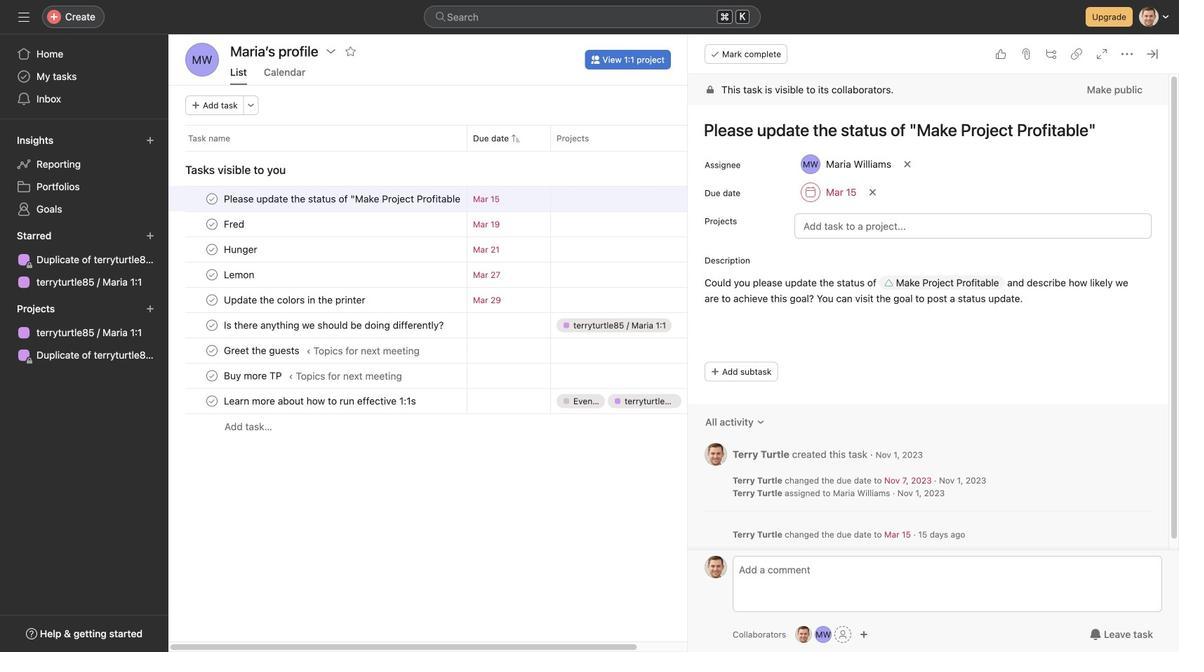 Task type: describe. For each thing, give the bounding box(es) containing it.
mark complete image for mark complete option within please update the status of "make project profitable" cell
[[204, 191, 220, 207]]

open user profile image
[[705, 556, 727, 578]]

clear due date image
[[869, 188, 877, 197]]

update the colors in the printer cell
[[168, 287, 467, 313]]

task name text field for mark complete option within please update the status of "make project profitable" cell
[[221, 192, 461, 206]]

more actions image
[[247, 101, 255, 110]]

Search tasks, projects, and more text field
[[424, 6, 761, 28]]

hide sidebar image
[[18, 11, 29, 22]]

mark complete checkbox for fred cell
[[204, 216, 220, 233]]

0 horizontal spatial add or remove collaborators image
[[795, 626, 812, 643]]

task name text field for mark complete option inside the lemon cell
[[221, 268, 259, 282]]

mark complete image for buy more tp cell
[[204, 368, 220, 384]]

mark complete image for update the colors in the printer cell
[[204, 292, 220, 309]]

main content inside please update the status of "make project profitable" dialog
[[688, 74, 1169, 558]]

task name text field for mark complete checkbox inside "learn more about how to run effective 1:1s" cell
[[221, 394, 420, 408]]

linked projects for lemon cell
[[550, 262, 691, 288]]

is there anything we should be doing differently? cell
[[168, 312, 467, 338]]

1 horizontal spatial add or remove collaborators image
[[815, 626, 832, 643]]

add items to starred image
[[146, 232, 154, 240]]

learn more about how to run effective 1:1s cell
[[168, 388, 467, 414]]

mark complete image for lemon cell
[[204, 266, 220, 283]]

Add task to a project... text field
[[795, 213, 1152, 239]]

hunger cell
[[168, 237, 467, 263]]

Task Name text field
[[695, 114, 1152, 146]]

buy more tp cell
[[168, 363, 467, 389]]

mark complete checkbox for greet the guests cell
[[204, 342, 220, 359]]

insights element
[[0, 128, 168, 223]]

global element
[[0, 34, 168, 119]]

task name text field for mark complete checkbox within fred cell
[[221, 217, 249, 231]]

attachments: add a file to this task, please update the status of "make project profitable" image
[[1021, 48, 1032, 60]]

mark complete checkbox for lemon cell
[[204, 266, 220, 283]]

linked projects for buy more tp cell
[[550, 363, 691, 389]]

mark complete checkbox for the is there anything we should be doing differently? cell
[[204, 317, 220, 334]]

2 horizontal spatial add or remove collaborators image
[[860, 630, 868, 639]]

mark complete checkbox for buy more tp cell
[[204, 368, 220, 384]]

linked projects for fred cell
[[550, 211, 691, 237]]



Task type: vqa. For each thing, say whether or not it's contained in the screenshot.
3rd Task name text field from the bottom
yes



Task type: locate. For each thing, give the bounding box(es) containing it.
mark complete image inside please update the status of "make project profitable" cell
[[204, 191, 220, 207]]

mark complete checkbox for please update the status of "make project profitable" cell
[[204, 191, 220, 207]]

3 mark complete checkbox from the top
[[204, 292, 220, 309]]

mark complete image
[[204, 241, 220, 258], [204, 266, 220, 283], [204, 292, 220, 309], [204, 317, 220, 334], [204, 368, 220, 384], [204, 393, 220, 410]]

task name text field for mark complete checkbox within greet the guests cell
[[221, 344, 304, 358]]

3 task name text field from the top
[[221, 268, 259, 282]]

3 task name text field from the top
[[221, 344, 304, 358]]

5 mark complete image from the top
[[204, 368, 220, 384]]

2 mark complete image from the top
[[204, 216, 220, 233]]

3 mark complete image from the top
[[204, 292, 220, 309]]

starred element
[[0, 223, 168, 296]]

mark complete image inside "learn more about how to run effective 1:1s" cell
[[204, 393, 220, 410]]

add or remove collaborators image
[[795, 626, 812, 643], [815, 626, 832, 643], [860, 630, 868, 639]]

5 task name text field from the top
[[221, 369, 286, 383]]

row
[[168, 125, 742, 151], [185, 150, 724, 152], [168, 186, 742, 212], [168, 211, 742, 237], [168, 237, 742, 263], [168, 262, 742, 288], [168, 287, 742, 313], [168, 312, 742, 338], [168, 338, 742, 364], [168, 363, 742, 389], [168, 388, 742, 414], [168, 413, 742, 439]]

more actions for this task image
[[1122, 48, 1133, 60]]

tree grid
[[168, 186, 742, 439]]

mark complete checkbox inside "learn more about how to run effective 1:1s" cell
[[204, 393, 220, 410]]

mark complete image for "learn more about how to run effective 1:1s" cell
[[204, 393, 220, 410]]

task name text field inside update the colors in the printer cell
[[221, 293, 370, 307]]

Task name text field
[[221, 192, 461, 206], [221, 217, 249, 231], [221, 268, 259, 282], [221, 293, 370, 307], [221, 369, 286, 383], [221, 394, 420, 408]]

mark complete checkbox for "learn more about how to run effective 1:1s" cell
[[204, 393, 220, 410]]

mark complete image for mark complete checkbox within fred cell
[[204, 216, 220, 233]]

mark complete image for hunger cell
[[204, 241, 220, 258]]

add subtask image
[[1046, 48, 1057, 60]]

4 mark complete checkbox from the top
[[204, 317, 220, 334]]

mark complete checkbox inside greet the guests cell
[[204, 342, 220, 359]]

close details image
[[1147, 48, 1158, 60]]

open user profile image
[[705, 443, 727, 466]]

6 mark complete image from the top
[[204, 393, 220, 410]]

projects element
[[0, 296, 168, 369]]

please update the status of "make project profitable" dialog
[[688, 34, 1179, 652]]

0 vertical spatial mark complete image
[[204, 191, 220, 207]]

add to starred image
[[345, 46, 356, 57]]

2 mark complete image from the top
[[204, 266, 220, 283]]

linked projects for greet the guests cell
[[550, 338, 691, 364]]

mark complete checkbox inside the is there anything we should be doing differently? cell
[[204, 317, 220, 334]]

6 mark complete checkbox from the top
[[204, 393, 220, 410]]

1 vertical spatial mark complete checkbox
[[204, 266, 220, 283]]

mark complete image inside lemon cell
[[204, 266, 220, 283]]

mark complete checkbox for hunger cell
[[204, 241, 220, 258]]

remove assignee image
[[904, 160, 912, 168]]

all activity image
[[757, 418, 765, 426]]

mark complete image inside hunger cell
[[204, 241, 220, 258]]

task name text field inside fred cell
[[221, 217, 249, 231]]

1 mark complete checkbox from the top
[[204, 191, 220, 207]]

3 mark complete image from the top
[[204, 342, 220, 359]]

fred cell
[[168, 211, 467, 237]]

1 mark complete image from the top
[[204, 191, 220, 207]]

1 mark complete image from the top
[[204, 241, 220, 258]]

mark complete image inside fred cell
[[204, 216, 220, 233]]

mark complete image for the is there anything we should be doing differently? cell
[[204, 317, 220, 334]]

2 vertical spatial mark complete checkbox
[[204, 368, 220, 384]]

2 task name text field from the top
[[221, 318, 448, 332]]

Mark complete checkbox
[[204, 216, 220, 233], [204, 241, 220, 258], [204, 292, 220, 309], [204, 317, 220, 334], [204, 342, 220, 359], [204, 393, 220, 410]]

task name text field inside "learn more about how to run effective 1:1s" cell
[[221, 394, 420, 408]]

mark complete image inside greet the guests cell
[[204, 342, 220, 359]]

mark complete image for mark complete checkbox within greet the guests cell
[[204, 342, 220, 359]]

mark complete image inside buy more tp cell
[[204, 368, 220, 384]]

task name text field inside buy more tp cell
[[221, 369, 286, 383]]

2 mark complete checkbox from the top
[[204, 266, 220, 283]]

task name text field inside please update the status of "make project profitable" cell
[[221, 192, 461, 206]]

2 task name text field from the top
[[221, 217, 249, 231]]

task name text field for mark complete checkbox in the hunger cell
[[221, 243, 262, 257]]

3 mark complete checkbox from the top
[[204, 368, 220, 384]]

1 task name text field from the top
[[221, 243, 262, 257]]

2 mark complete checkbox from the top
[[204, 241, 220, 258]]

linked projects for hunger cell
[[550, 237, 691, 263]]

main content
[[688, 74, 1169, 558]]

4 mark complete image from the top
[[204, 317, 220, 334]]

full screen image
[[1097, 48, 1108, 60]]

mark complete checkbox inside please update the status of "make project profitable" cell
[[204, 191, 220, 207]]

mark complete image inside the is there anything we should be doing differently? cell
[[204, 317, 220, 334]]

task name text field inside lemon cell
[[221, 268, 259, 282]]

5 mark complete checkbox from the top
[[204, 342, 220, 359]]

1 mark complete checkbox from the top
[[204, 216, 220, 233]]

Task name text field
[[221, 243, 262, 257], [221, 318, 448, 332], [221, 344, 304, 358]]

mark complete image inside update the colors in the printer cell
[[204, 292, 220, 309]]

0 vertical spatial mark complete checkbox
[[204, 191, 220, 207]]

2 vertical spatial task name text field
[[221, 344, 304, 358]]

None field
[[424, 6, 761, 28]]

linked projects for update the colors in the printer cell
[[550, 287, 691, 313]]

task name text field for mark complete option within the buy more tp cell
[[221, 369, 286, 383]]

please update the status of "make project profitable" cell
[[168, 186, 467, 212]]

Mark complete checkbox
[[204, 191, 220, 207], [204, 266, 220, 283], [204, 368, 220, 384]]

1 task name text field from the top
[[221, 192, 461, 206]]

2 vertical spatial mark complete image
[[204, 342, 220, 359]]

mark complete checkbox inside hunger cell
[[204, 241, 220, 258]]

show options image
[[325, 46, 337, 57]]

new project or portfolio image
[[146, 305, 154, 313]]

mark complete checkbox inside buy more tp cell
[[204, 368, 220, 384]]

mark complete checkbox inside fred cell
[[204, 216, 220, 233]]

lemon cell
[[168, 262, 467, 288]]

0 likes. click to like this task image
[[995, 48, 1007, 60]]

task name text field for mark complete checkbox in update the colors in the printer cell
[[221, 293, 370, 307]]

4 task name text field from the top
[[221, 293, 370, 307]]

mark complete checkbox inside lemon cell
[[204, 266, 220, 283]]

mark complete checkbox for update the colors in the printer cell
[[204, 292, 220, 309]]

1 vertical spatial mark complete image
[[204, 216, 220, 233]]

0 vertical spatial task name text field
[[221, 243, 262, 257]]

task name text field inside hunger cell
[[221, 243, 262, 257]]

greet the guests cell
[[168, 338, 467, 364]]

6 task name text field from the top
[[221, 394, 420, 408]]

1 vertical spatial task name text field
[[221, 318, 448, 332]]

mark complete image
[[204, 191, 220, 207], [204, 216, 220, 233], [204, 342, 220, 359]]

task name text field inside the is there anything we should be doing differently? cell
[[221, 318, 448, 332]]

copy task link image
[[1071, 48, 1083, 60]]

new insights image
[[146, 136, 154, 145]]

task name text field inside greet the guests cell
[[221, 344, 304, 358]]

mark complete checkbox inside update the colors in the printer cell
[[204, 292, 220, 309]]

task name text field for mark complete checkbox inside the the is there anything we should be doing differently? cell
[[221, 318, 448, 332]]



